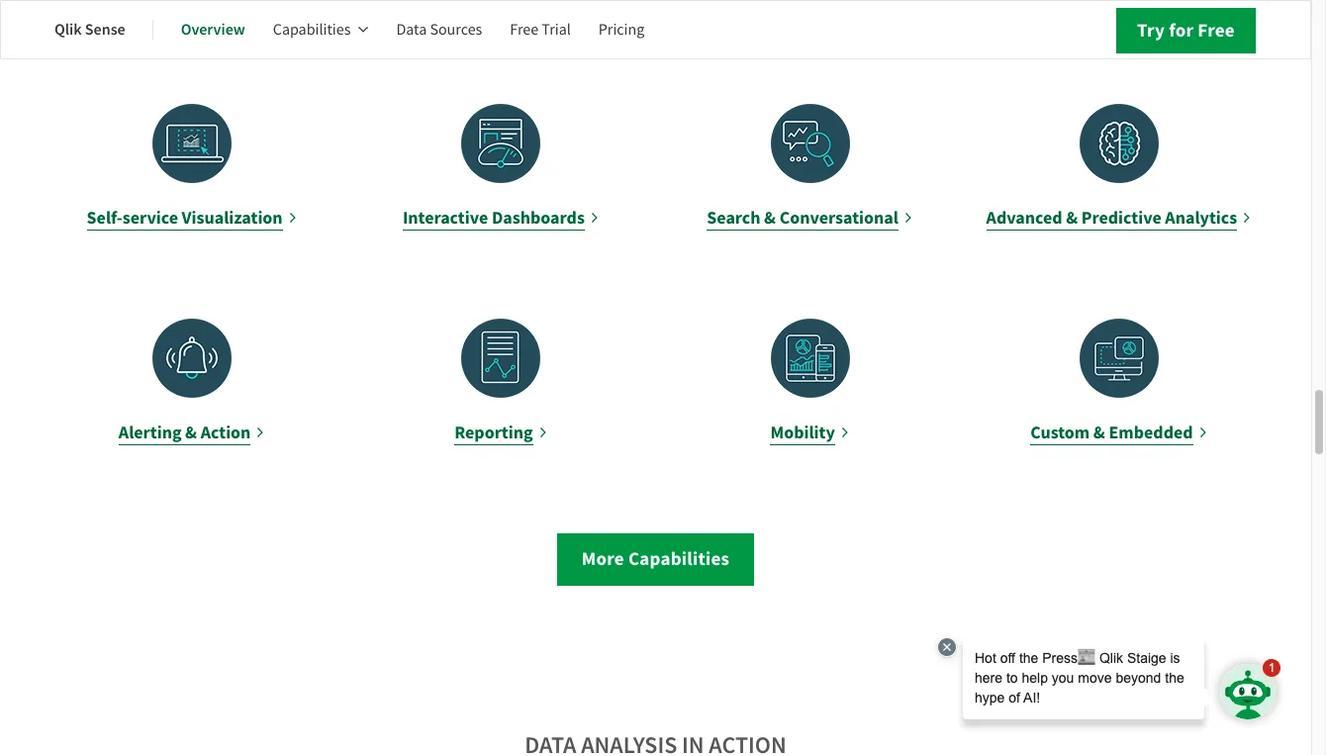 Task type: locate. For each thing, give the bounding box(es) containing it.
& right "custom"
[[1094, 421, 1105, 445]]

0 vertical spatial capabilities
[[273, 20, 351, 40]]

interactive dashboards link
[[363, 104, 640, 232]]

free left trial at the top left of page
[[510, 20, 539, 40]]

0 horizontal spatial capabilities
[[273, 20, 351, 40]]

1 horizontal spatial free
[[1198, 18, 1235, 43]]

sources
[[430, 20, 482, 40]]

try for free link
[[1116, 8, 1256, 53]]

& for search
[[764, 206, 776, 230]]

alerting
[[119, 421, 182, 445]]

service
[[123, 206, 178, 230]]

search & conversational link
[[672, 104, 949, 232]]

capabilities inside 'link'
[[628, 547, 730, 572]]

free trial
[[510, 20, 571, 40]]

self-service visualization
[[87, 206, 283, 230]]

search
[[707, 206, 761, 230]]

self-
[[87, 206, 123, 230]]

capabilities right more
[[628, 547, 730, 572]]

data sources link
[[396, 6, 482, 53]]

free right for
[[1198, 18, 1235, 43]]

1 horizontal spatial capabilities
[[628, 547, 730, 572]]

& for custom
[[1094, 421, 1105, 445]]

menu bar
[[54, 6, 672, 53]]

menu bar containing qlik sense
[[54, 6, 672, 53]]

interactive dashboards
[[403, 206, 585, 230]]

1 vertical spatial capabilities
[[628, 547, 730, 572]]

capabilities right overview link
[[273, 20, 351, 40]]

overview link
[[181, 6, 245, 53]]

capabilities
[[273, 20, 351, 40], [628, 547, 730, 572]]

mobility
[[770, 421, 835, 445]]

free trial link
[[510, 6, 571, 53]]

capabilities link
[[273, 6, 369, 53]]

free
[[1198, 18, 1235, 43], [510, 20, 539, 40]]

mobility link
[[672, 319, 949, 447]]

self-service visualization link
[[53, 104, 331, 232]]

& right advanced
[[1066, 206, 1078, 230]]

&
[[764, 206, 776, 230], [1066, 206, 1078, 230], [185, 421, 197, 445], [1094, 421, 1105, 445]]

sense
[[85, 19, 125, 40]]

interactive
[[403, 206, 488, 230]]

& right search
[[764, 206, 776, 230]]

0 horizontal spatial free
[[510, 20, 539, 40]]

action
[[201, 421, 251, 445]]

for
[[1169, 18, 1194, 43]]

reporting link
[[363, 319, 640, 447]]

& left action
[[185, 421, 197, 445]]

custom & embedded
[[1030, 421, 1193, 445]]



Task type: describe. For each thing, give the bounding box(es) containing it.
reporting
[[454, 421, 533, 445]]

overview
[[181, 19, 245, 40]]

qlik sense
[[54, 19, 125, 40]]

pricing
[[599, 20, 645, 40]]

try
[[1137, 18, 1165, 43]]

advanced & predictive analytics link
[[981, 104, 1258, 232]]

conversational
[[780, 206, 899, 230]]

custom
[[1030, 421, 1090, 445]]

data sources
[[396, 20, 482, 40]]

try for free
[[1137, 18, 1235, 43]]

custom & embedded link
[[981, 319, 1258, 447]]

pricing link
[[599, 6, 645, 53]]

data
[[396, 20, 427, 40]]

alerting & action
[[119, 421, 251, 445]]

visualization
[[182, 206, 283, 230]]

more capabilities
[[582, 547, 730, 572]]

analytics
[[1165, 206, 1237, 230]]

advanced
[[986, 206, 1063, 230]]

dashboards
[[492, 206, 585, 230]]

predictive
[[1082, 206, 1162, 230]]

& for advanced
[[1066, 206, 1078, 230]]

free inside menu bar
[[510, 20, 539, 40]]

& for alerting
[[185, 421, 197, 445]]

qlik sense link
[[54, 6, 125, 53]]

qlik
[[54, 19, 82, 40]]

trial
[[542, 20, 571, 40]]

advanced & predictive analytics
[[986, 206, 1237, 230]]

search & conversational
[[707, 206, 899, 230]]

more
[[582, 547, 625, 572]]

more capabilities link
[[557, 534, 754, 586]]

alerting & action link
[[53, 319, 331, 447]]

embedded
[[1109, 421, 1193, 445]]

capabilities inside menu bar
[[273, 20, 351, 40]]



Task type: vqa. For each thing, say whether or not it's contained in the screenshot.
the rightmost QlikTech
no



